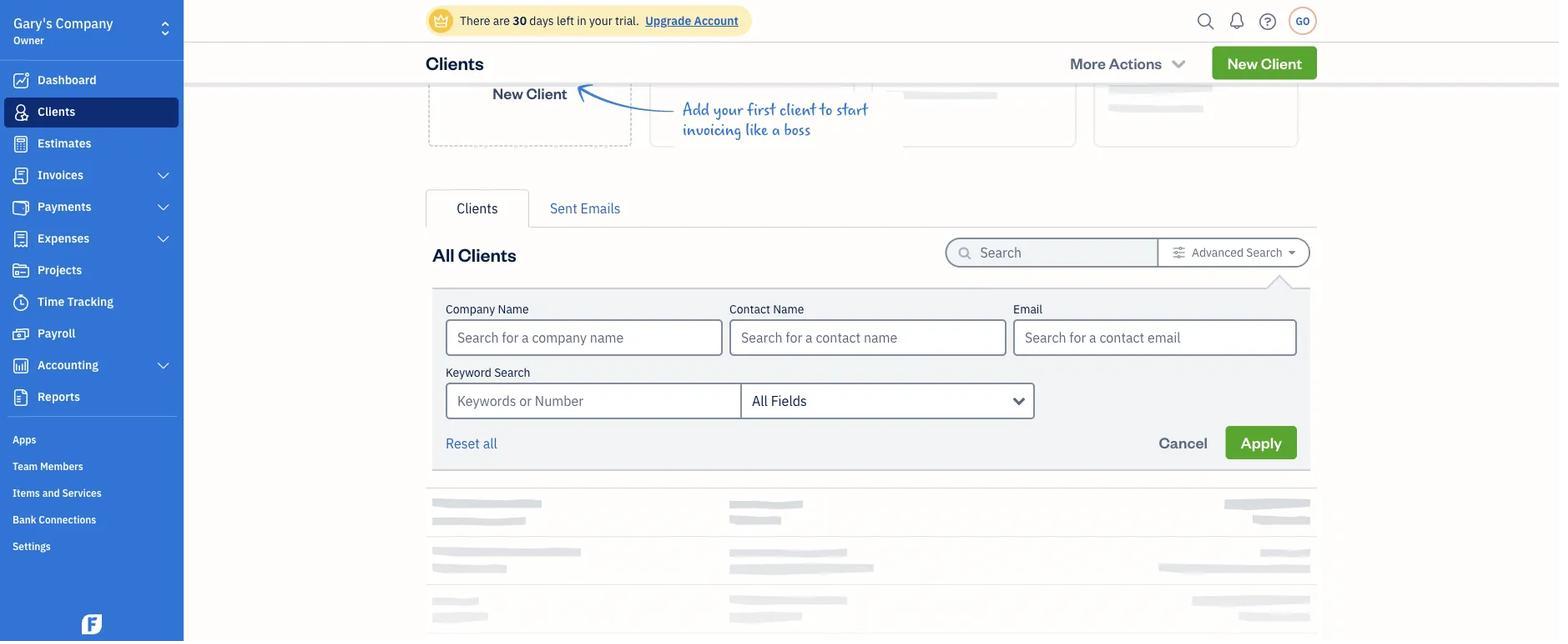 Task type: describe. For each thing, give the bounding box(es) containing it.
bank connections
[[13, 513, 96, 527]]

upgrade account link
[[642, 13, 739, 28]]

add
[[683, 101, 710, 119]]

apply
[[1241, 433, 1282, 453]]

all
[[483, 435, 497, 453]]

Search text field
[[980, 240, 1131, 266]]

upgrade
[[645, 13, 691, 28]]

clients up all clients
[[457, 200, 498, 217]]

team members
[[13, 460, 83, 473]]

bank connections link
[[4, 507, 179, 532]]

more actions button
[[1055, 46, 1203, 80]]

a
[[772, 121, 780, 139]]

0 vertical spatial new
[[1228, 53, 1258, 72]]

sent emails link
[[529, 189, 642, 228]]

Search for a contact name text field
[[731, 321, 1005, 355]]

reports
[[38, 389, 80, 405]]

main element
[[0, 0, 225, 642]]

bank
[[13, 513, 36, 527]]

days
[[530, 13, 554, 28]]

invoices link
[[4, 161, 179, 191]]

company inside gary's company owner
[[56, 15, 113, 32]]

expense image
[[11, 231, 31, 248]]

first
[[747, 101, 776, 119]]

and
[[42, 487, 60, 500]]

left
[[557, 13, 574, 28]]

0 vertical spatial client
[[1261, 53, 1302, 72]]

settings
[[13, 540, 51, 553]]

money image
[[11, 326, 31, 343]]

caretdown image
[[1289, 246, 1296, 260]]

cancel button
[[1144, 427, 1223, 460]]

search image
[[1193, 9, 1220, 34]]

email
[[1013, 302, 1043, 317]]

advanced search button
[[1159, 240, 1309, 266]]

reports link
[[4, 383, 179, 413]]

are
[[493, 13, 510, 28]]

accounting link
[[4, 351, 179, 381]]

apply button
[[1226, 427, 1297, 460]]

your inside add your first client to start invoicing like a boss
[[713, 101, 743, 119]]

1 vertical spatial new
[[493, 83, 523, 103]]

team
[[13, 460, 38, 473]]

contact
[[730, 302, 770, 317]]

chart image
[[11, 358, 31, 375]]

timer image
[[11, 295, 31, 311]]

items and services link
[[4, 480, 179, 505]]

go to help image
[[1255, 9, 1281, 34]]

30
[[513, 13, 527, 28]]

more
[[1070, 53, 1106, 73]]

more actions
[[1070, 53, 1162, 73]]

all for all fields
[[752, 393, 768, 410]]

keyword
[[446, 365, 492, 381]]

items
[[13, 487, 40, 500]]

payment image
[[11, 200, 31, 216]]

account
[[694, 13, 739, 28]]

clients inside main element
[[38, 104, 75, 119]]

all clients
[[432, 243, 516, 266]]

clients down crown image
[[426, 51, 484, 75]]

0 horizontal spatial clients link
[[4, 98, 179, 128]]

chevron large down image for accounting
[[156, 360, 171, 373]]

invoice image
[[11, 168, 31, 184]]

advanced
[[1192, 245, 1244, 260]]

chevrondown image
[[1169, 54, 1189, 71]]

sent emails
[[550, 200, 621, 217]]

1 vertical spatial new client
[[493, 83, 567, 103]]

1 vertical spatial client
[[526, 83, 567, 103]]

1 horizontal spatial new client
[[1228, 53, 1302, 72]]

to
[[820, 101, 833, 119]]

boss
[[784, 121, 811, 139]]

projects
[[38, 263, 82, 278]]



Task type: locate. For each thing, give the bounding box(es) containing it.
members
[[40, 460, 83, 473]]

name for company name
[[498, 302, 529, 317]]

2 vertical spatial chevron large down image
[[156, 360, 171, 373]]

Search for a company name text field
[[447, 321, 721, 355]]

chevron large down image
[[156, 169, 171, 183], [156, 201, 171, 215], [156, 360, 171, 373]]

expenses link
[[4, 225, 179, 255]]

your up invoicing at the left top of the page
[[713, 101, 743, 119]]

client down "days"
[[526, 83, 567, 103]]

0 horizontal spatial client
[[526, 83, 567, 103]]

clients
[[426, 51, 484, 75], [38, 104, 75, 119], [457, 200, 498, 217], [458, 243, 516, 266]]

settings link
[[4, 533, 179, 558]]

client
[[780, 101, 816, 119]]

freshbooks image
[[78, 615, 105, 635]]

trial.
[[615, 13, 639, 28]]

clients up estimates
[[38, 104, 75, 119]]

1 horizontal spatial client
[[1261, 53, 1302, 72]]

0 vertical spatial chevron large down image
[[156, 169, 171, 183]]

invoices
[[38, 167, 83, 183]]

company name
[[446, 302, 529, 317]]

report image
[[11, 390, 31, 407]]

clients link up "estimates" link
[[4, 98, 179, 128]]

gary's company owner
[[13, 15, 113, 47]]

0 horizontal spatial all
[[432, 243, 455, 266]]

invoicing
[[683, 121, 742, 139]]

chevron large down image inside invoices link
[[156, 169, 171, 183]]

fields
[[771, 393, 807, 410]]

dashboard image
[[11, 73, 31, 89]]

Keywords or Number text field
[[446, 383, 740, 420]]

payroll link
[[4, 320, 179, 350]]

1 vertical spatial all
[[752, 393, 768, 410]]

search for keyword search
[[494, 365, 530, 381]]

chevron large down image for payments
[[156, 201, 171, 215]]

advanced search
[[1192, 245, 1283, 260]]

0 horizontal spatial your
[[589, 13, 613, 28]]

0 vertical spatial your
[[589, 13, 613, 28]]

new client down go to help image
[[1228, 53, 1302, 72]]

accounting
[[38, 358, 98, 373]]

2 chevron large down image from the top
[[156, 201, 171, 215]]

apps link
[[4, 427, 179, 452]]

1 horizontal spatial all
[[752, 393, 768, 410]]

0 vertical spatial all
[[432, 243, 455, 266]]

search inside dropdown button
[[1247, 245, 1283, 260]]

0 horizontal spatial name
[[498, 302, 529, 317]]

Search for a contact email text field
[[1015, 321, 1296, 355]]

your right 'in'
[[589, 13, 613, 28]]

all left fields
[[752, 393, 768, 410]]

chevron large down image for invoices
[[156, 169, 171, 183]]

there
[[460, 13, 490, 28]]

in
[[577, 13, 587, 28]]

expenses
[[38, 231, 90, 246]]

add your first client to start invoicing like a boss
[[683, 101, 868, 139]]

client image
[[11, 104, 31, 121]]

1 chevron large down image from the top
[[156, 169, 171, 183]]

1 horizontal spatial search
[[1247, 245, 1283, 260]]

1 vertical spatial chevron large down image
[[156, 201, 171, 215]]

gary's
[[13, 15, 52, 32]]

time tracking
[[38, 294, 114, 310]]

1 horizontal spatial name
[[773, 302, 804, 317]]

go
[[1296, 14, 1310, 28]]

new down notifications icon
[[1228, 53, 1258, 72]]

like
[[746, 121, 768, 139]]

new client link
[[428, 9, 632, 147], [1213, 46, 1317, 80]]

dashboard link
[[4, 66, 179, 96]]

cancel
[[1159, 433, 1208, 453]]

3 chevron large down image from the top
[[156, 360, 171, 373]]

clients up company name
[[458, 243, 516, 266]]

all inside field
[[752, 393, 768, 410]]

name down all clients
[[498, 302, 529, 317]]

estimates
[[38, 136, 91, 151]]

0 vertical spatial company
[[56, 15, 113, 32]]

crown image
[[432, 12, 450, 30]]

chevron large down image
[[156, 233, 171, 246]]

apps
[[13, 433, 36, 447]]

client down go to help image
[[1261, 53, 1302, 72]]

2 name from the left
[[773, 302, 804, 317]]

dashboard
[[38, 72, 97, 88]]

start
[[836, 101, 868, 119]]

1 vertical spatial your
[[713, 101, 743, 119]]

your
[[589, 13, 613, 28], [713, 101, 743, 119]]

new client down 30
[[493, 83, 567, 103]]

reset
[[446, 435, 480, 453]]

company right gary's
[[56, 15, 113, 32]]

time
[[38, 294, 64, 310]]

0 horizontal spatial company
[[56, 15, 113, 32]]

1 horizontal spatial your
[[713, 101, 743, 119]]

1 vertical spatial search
[[494, 365, 530, 381]]

team members link
[[4, 453, 179, 478]]

actions
[[1109, 53, 1162, 73]]

new client
[[1228, 53, 1302, 72], [493, 83, 567, 103]]

notifications image
[[1224, 4, 1250, 38]]

search for advanced search
[[1247, 245, 1283, 260]]

all for all clients
[[432, 243, 455, 266]]

0 vertical spatial clients link
[[4, 98, 179, 128]]

owner
[[13, 33, 44, 47]]

1 vertical spatial clients link
[[426, 189, 529, 228]]

0 horizontal spatial new client
[[493, 83, 567, 103]]

items and services
[[13, 487, 102, 500]]

new down 'are'
[[493, 83, 523, 103]]

tracking
[[67, 294, 114, 310]]

1 vertical spatial company
[[446, 302, 495, 317]]

0 vertical spatial search
[[1247, 245, 1283, 260]]

name for contact name
[[773, 302, 804, 317]]

sent
[[550, 200, 577, 217]]

there are 30 days left in your trial. upgrade account
[[460, 13, 739, 28]]

payroll
[[38, 326, 75, 341]]

0 horizontal spatial new client link
[[428, 9, 632, 147]]

0 vertical spatial new client
[[1228, 53, 1302, 72]]

new
[[1228, 53, 1258, 72], [493, 83, 523, 103]]

search
[[1247, 245, 1283, 260], [494, 365, 530, 381]]

keyword search
[[446, 365, 530, 381]]

reset all button
[[446, 434, 497, 454]]

emails
[[581, 200, 621, 217]]

payments
[[38, 199, 91, 215]]

services
[[62, 487, 102, 500]]

1 horizontal spatial company
[[446, 302, 495, 317]]

client
[[1261, 53, 1302, 72], [526, 83, 567, 103]]

1 name from the left
[[498, 302, 529, 317]]

reset all
[[446, 435, 497, 453]]

estimates link
[[4, 129, 179, 159]]

projects link
[[4, 256, 179, 286]]

0 horizontal spatial search
[[494, 365, 530, 381]]

search right keyword
[[494, 365, 530, 381]]

time tracking link
[[4, 288, 179, 318]]

1 horizontal spatial new client link
[[1213, 46, 1317, 80]]

search left the caretdown image
[[1247, 245, 1283, 260]]

contact name
[[730, 302, 804, 317]]

1 horizontal spatial clients link
[[426, 189, 529, 228]]

project image
[[11, 263, 31, 280]]

1 horizontal spatial new
[[1228, 53, 1258, 72]]

0 horizontal spatial new
[[493, 83, 523, 103]]

name right contact
[[773, 302, 804, 317]]

all up company name
[[432, 243, 455, 266]]

go button
[[1289, 7, 1317, 35]]

company
[[56, 15, 113, 32], [446, 302, 495, 317]]

settings image
[[1173, 246, 1186, 260]]

all
[[432, 243, 455, 266], [752, 393, 768, 410]]

all fields
[[752, 393, 807, 410]]

payments link
[[4, 193, 179, 223]]

All Fields field
[[740, 383, 1035, 420]]

company down all clients
[[446, 302, 495, 317]]

estimate image
[[11, 136, 31, 153]]

connections
[[39, 513, 96, 527]]

clients link
[[4, 98, 179, 128], [426, 189, 529, 228]]

clients link up all clients
[[426, 189, 529, 228]]



Task type: vqa. For each thing, say whether or not it's contained in the screenshot.
IS
no



